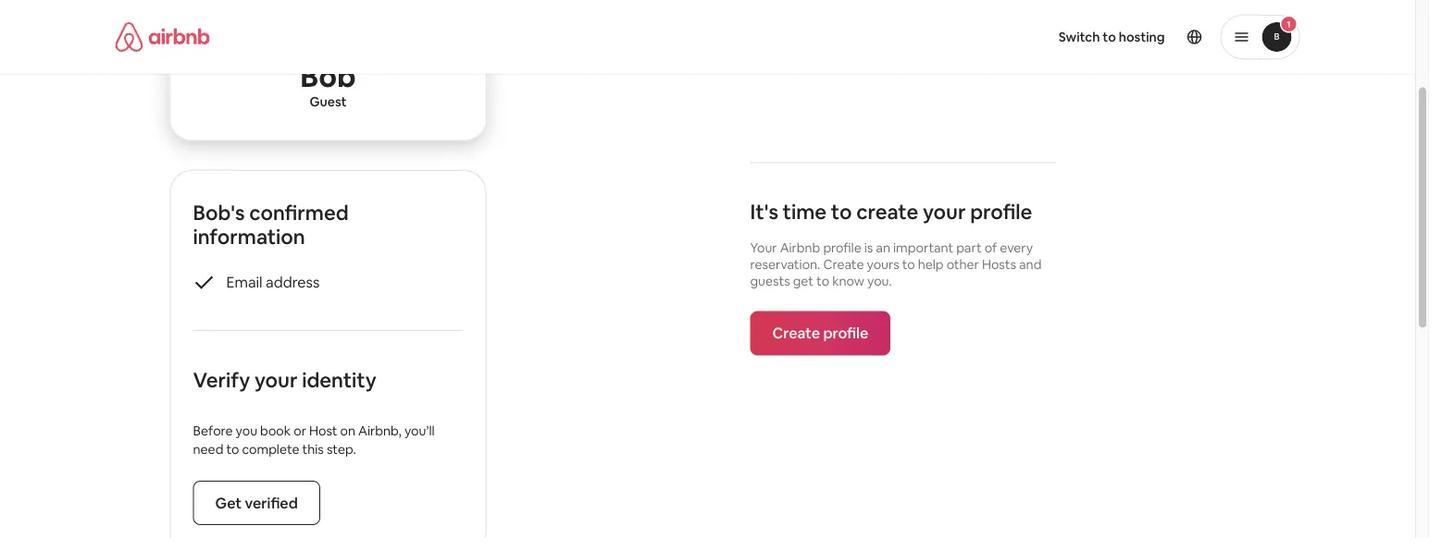 Task type: locate. For each thing, give the bounding box(es) containing it.
1
[[1287, 18, 1291, 30]]

your airbnb profile is an important part of every reservation. create yours to help other hosts and guests get to know you.
[[750, 239, 1042, 289]]

profile up of
[[970, 199, 1032, 225]]

0 vertical spatial profile
[[970, 199, 1032, 225]]

get verified
[[215, 494, 298, 513]]

1 horizontal spatial create
[[823, 256, 864, 273]]

information
[[193, 223, 305, 250]]

before you book or host on airbnb, you'll need to complete this step.
[[193, 423, 435, 458]]

and
[[1019, 256, 1042, 273]]

email
[[226, 272, 263, 291]]

host
[[309, 423, 337, 440]]

your
[[923, 199, 966, 225], [254, 367, 298, 393]]

profile element
[[730, 0, 1300, 74]]

your up book
[[254, 367, 298, 393]]

bob
[[300, 57, 356, 95]]

to
[[1103, 29, 1116, 45], [831, 199, 852, 225], [902, 256, 915, 273], [817, 273, 830, 289], [226, 441, 239, 458]]

switch to hosting link
[[1048, 18, 1176, 56]]

your up the important
[[923, 199, 966, 225]]

bob's confirmed information
[[193, 199, 349, 250]]

it's
[[750, 199, 778, 225]]

every
[[1000, 239, 1033, 256]]

profile
[[970, 199, 1032, 225], [823, 239, 862, 256], [823, 324, 869, 343]]

2 vertical spatial profile
[[823, 324, 869, 343]]

create down get
[[773, 324, 820, 343]]

hosting
[[1119, 29, 1165, 45]]

to down you
[[226, 441, 239, 458]]

create
[[823, 256, 864, 273], [773, 324, 820, 343]]

create profile
[[773, 324, 869, 343]]

part
[[956, 239, 982, 256]]

it's time to create your profile
[[750, 199, 1032, 225]]

to right time
[[831, 199, 852, 225]]

or
[[294, 423, 306, 440]]

switch
[[1059, 29, 1100, 45]]

yours
[[867, 256, 900, 273]]

1 vertical spatial create
[[773, 324, 820, 343]]

switch to hosting
[[1059, 29, 1165, 45]]

create inside your airbnb profile is an important part of every reservation. create yours to help other hosts and guests get to know you.
[[823, 256, 864, 273]]

this
[[302, 441, 324, 458]]

create inside create profile button
[[773, 324, 820, 343]]

0 vertical spatial create
[[823, 256, 864, 273]]

profile inside your airbnb profile is an important part of every reservation. create yours to help other hosts and guests get to know you.
[[823, 239, 862, 256]]

1 vertical spatial your
[[254, 367, 298, 393]]

to right get
[[817, 273, 830, 289]]

help
[[918, 256, 944, 273]]

to right switch
[[1103, 29, 1116, 45]]

other
[[947, 256, 979, 273]]

confirmed
[[249, 199, 349, 226]]

1 horizontal spatial your
[[923, 199, 966, 225]]

0 horizontal spatial your
[[254, 367, 298, 393]]

1 vertical spatial profile
[[823, 239, 862, 256]]

bob guest
[[300, 57, 356, 110]]

need
[[193, 441, 223, 458]]

time
[[783, 199, 827, 225]]

you.
[[867, 273, 892, 289]]

profile down know
[[823, 324, 869, 343]]

0 horizontal spatial create
[[773, 324, 820, 343]]

profile left the is
[[823, 239, 862, 256]]

create left the is
[[823, 256, 864, 273]]



Task type: vqa. For each thing, say whether or not it's contained in the screenshot.
need
yes



Task type: describe. For each thing, give the bounding box(es) containing it.
important
[[893, 239, 954, 256]]

airbnb
[[780, 239, 821, 256]]

step.
[[327, 441, 356, 458]]

profile inside button
[[823, 324, 869, 343]]

create
[[856, 199, 919, 225]]

bob's
[[193, 199, 245, 226]]

to inside profile element
[[1103, 29, 1116, 45]]

you
[[236, 423, 257, 440]]

get
[[215, 494, 242, 513]]

on
[[340, 423, 356, 440]]

guests
[[750, 273, 790, 289]]

before
[[193, 423, 233, 440]]

create profile button
[[750, 311, 891, 356]]

book
[[260, 423, 291, 440]]

of
[[985, 239, 997, 256]]

identity
[[302, 367, 376, 393]]

verify
[[193, 367, 250, 393]]

address
[[266, 272, 320, 291]]

hosts
[[982, 256, 1016, 273]]

get
[[793, 273, 814, 289]]

complete
[[242, 441, 299, 458]]

email address
[[226, 272, 320, 291]]

an
[[876, 239, 891, 256]]

reservation.
[[750, 256, 821, 273]]

verify your identity
[[193, 367, 376, 393]]

to inside before you book or host on airbnb, you'll need to complete this step.
[[226, 441, 239, 458]]

know
[[832, 273, 865, 289]]

your
[[750, 239, 777, 256]]

to left "help"
[[902, 256, 915, 273]]

is
[[864, 239, 873, 256]]

airbnb,
[[358, 423, 402, 440]]

0 vertical spatial your
[[923, 199, 966, 225]]

verified
[[245, 494, 298, 513]]

guest
[[310, 93, 347, 110]]

get verified link
[[193, 481, 320, 526]]

you'll
[[404, 423, 435, 440]]

1 button
[[1221, 15, 1300, 59]]



